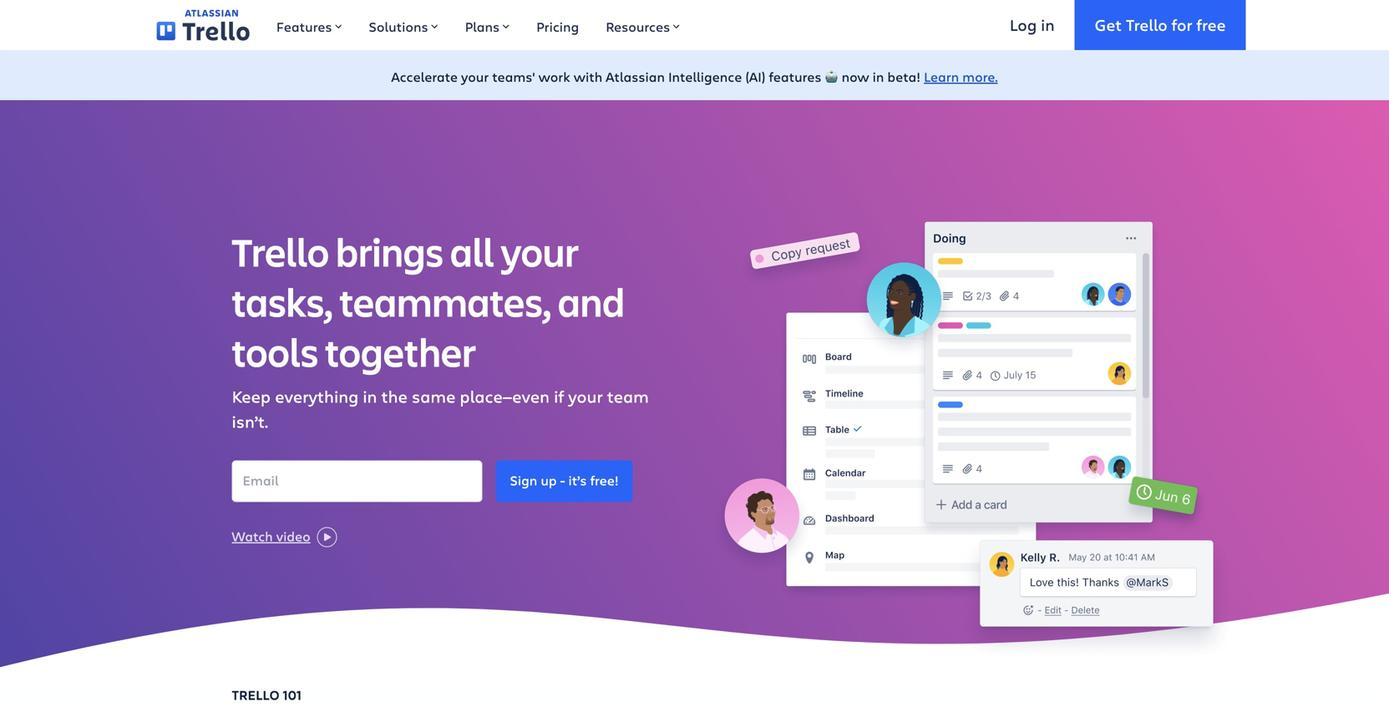 Task type: vqa. For each thing, say whether or not it's contained in the screenshot.
tasks,
yes



Task type: locate. For each thing, give the bounding box(es) containing it.
accelerate your teams' work with atlassian intelligence (ai) features 🤖 now in beta! learn more.
[[391, 68, 998, 86]]

1 vertical spatial your
[[501, 225, 579, 278]]

trello for brings
[[232, 225, 329, 278]]

0 vertical spatial in
[[1041, 14, 1055, 36]]

in left the
[[363, 385, 377, 407]]

and
[[558, 275, 625, 328]]

tasks,
[[232, 275, 333, 328]]

in inside trello brings all your tasks, teammates, and tools together keep everything in the same place—even if your team isn't.
[[363, 385, 377, 407]]

2 vertical spatial trello
[[232, 686, 279, 704]]

teammates,
[[339, 275, 551, 328]]

your right all
[[501, 225, 579, 278]]

features button
[[263, 0, 355, 50]]

intelligence
[[668, 68, 742, 86]]

up
[[541, 471, 557, 489]]

in right log
[[1041, 14, 1055, 36]]

0 vertical spatial trello
[[1126, 14, 1167, 36]]

free!
[[590, 471, 619, 489]]

an illustration showing different features of a trello board image
[[708, 207, 1237, 674]]

1 vertical spatial trello
[[232, 225, 329, 278]]

-
[[560, 471, 565, 489]]

plans button
[[452, 0, 523, 50]]

sign
[[510, 471, 537, 489]]

watch video
[[232, 527, 310, 545]]

it's
[[568, 471, 587, 489]]

trello 101
[[232, 686, 302, 704]]

trello for 101
[[232, 686, 279, 704]]

log in link
[[990, 0, 1075, 50]]

in right now
[[873, 68, 884, 86]]

sign up - it's free! button
[[496, 460, 633, 502]]

beta!
[[887, 68, 920, 86]]

in
[[1041, 14, 1055, 36], [873, 68, 884, 86], [363, 385, 377, 407]]

your
[[461, 68, 489, 86], [501, 225, 579, 278], [568, 385, 603, 407]]

features
[[769, 68, 821, 86]]

your right 'if'
[[568, 385, 603, 407]]

get trello for free
[[1095, 14, 1226, 36]]

work
[[538, 68, 570, 86]]

teams'
[[492, 68, 535, 86]]

101
[[283, 686, 302, 704]]

watch video link
[[232, 526, 337, 547]]

solutions button
[[355, 0, 452, 50]]

1 horizontal spatial in
[[873, 68, 884, 86]]

trello inside trello brings all your tasks, teammates, and tools together keep everything in the same place—even if your team isn't.
[[232, 225, 329, 278]]

plans
[[465, 18, 500, 35]]

0 horizontal spatial in
[[363, 385, 377, 407]]

pricing link
[[523, 0, 592, 50]]

trello
[[1126, 14, 1167, 36], [232, 225, 329, 278], [232, 686, 279, 704]]

Email email field
[[232, 460, 482, 502]]

in for intelligence
[[873, 68, 884, 86]]

2 vertical spatial in
[[363, 385, 377, 407]]

your left teams'
[[461, 68, 489, 86]]

get
[[1095, 14, 1122, 36]]

isn't.
[[232, 410, 268, 432]]

1 vertical spatial in
[[873, 68, 884, 86]]

video
[[276, 527, 310, 545]]

place—even
[[460, 385, 550, 407]]

2 horizontal spatial in
[[1041, 14, 1055, 36]]

the
[[381, 385, 408, 407]]

0 vertical spatial your
[[461, 68, 489, 86]]



Task type: describe. For each thing, give the bounding box(es) containing it.
sign up - it's free!
[[510, 471, 619, 489]]

solutions
[[369, 18, 428, 35]]

trello brings all your tasks, teammates, and tools together keep everything in the same place—even if your team isn't.
[[232, 225, 649, 432]]

for
[[1172, 14, 1192, 36]]

tools
[[232, 325, 318, 378]]

now
[[842, 68, 869, 86]]

free
[[1196, 14, 1226, 36]]

learn more. link
[[924, 68, 998, 86]]

together
[[325, 325, 476, 378]]

resources button
[[592, 0, 693, 50]]

atlassian
[[606, 68, 665, 86]]

resources
[[606, 18, 670, 35]]

log in
[[1010, 14, 1055, 36]]

pricing
[[536, 18, 579, 35]]

🤖
[[825, 68, 838, 86]]

accelerate
[[391, 68, 458, 86]]

same
[[412, 385, 456, 407]]

atlassian trello image
[[157, 9, 250, 41]]

features
[[276, 18, 332, 35]]

with
[[574, 68, 602, 86]]

in for and
[[363, 385, 377, 407]]

log
[[1010, 14, 1037, 36]]

learn
[[924, 68, 959, 86]]

everything
[[275, 385, 359, 407]]

(ai)
[[745, 68, 765, 86]]

all
[[450, 225, 494, 278]]

if
[[554, 385, 564, 407]]

2 vertical spatial your
[[568, 385, 603, 407]]

get trello for free link
[[1075, 0, 1246, 50]]

watch
[[232, 527, 273, 545]]

team
[[607, 385, 649, 407]]

more.
[[962, 68, 998, 86]]

brings
[[336, 225, 443, 278]]

keep
[[232, 385, 271, 407]]



